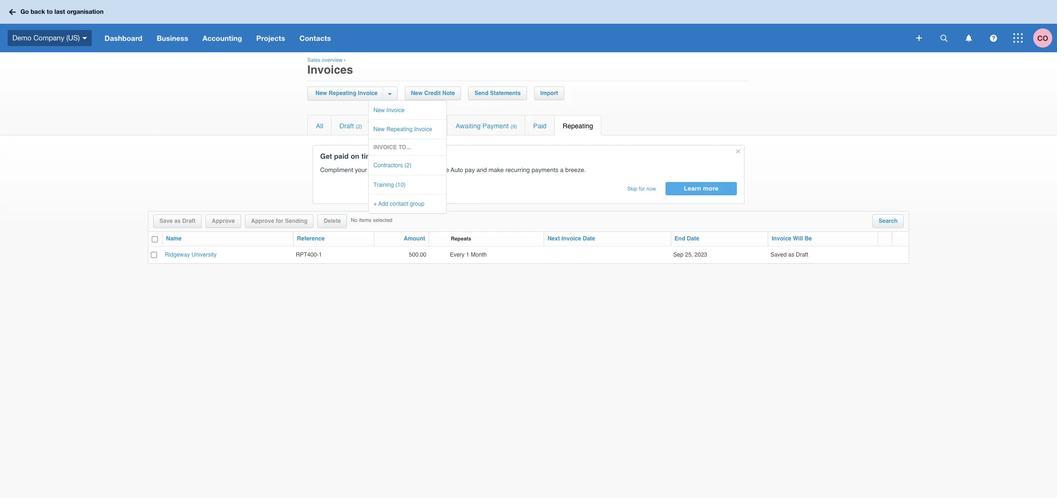 Task type: vqa. For each thing, say whether or not it's contained in the screenshot.
leftmost in
no



Task type: describe. For each thing, give the bounding box(es) containing it.
end date link
[[675, 236, 700, 243]]

back
[[31, 8, 45, 15]]

learn more
[[684, 185, 719, 192]]

university
[[192, 252, 217, 258]]

demo company (us) button
[[0, 24, 97, 52]]

invoice inside invoice will be link
[[772, 236, 792, 242]]

all
[[316, 122, 324, 130]]

invoice
[[374, 144, 397, 151]]

awaiting for awaiting payment
[[456, 122, 481, 130]]

new repeating invoice for the bottommost new repeating invoice link
[[374, 126, 433, 133]]

training
[[374, 182, 394, 188]]

svg image inside demo company (us) "popup button"
[[82, 37, 87, 39]]

new for the bottommost new repeating invoice link
[[374, 126, 385, 133]]

1 horizontal spatial svg image
[[1014, 33, 1024, 43]]

delete link
[[318, 215, 347, 228]]

every                         1 month
[[450, 252, 487, 258]]

projects button
[[249, 24, 293, 52]]

every
[[450, 252, 465, 258]]

name link
[[166, 236, 182, 243]]

0 horizontal spatial svg image
[[991, 35, 998, 42]]

approve for approve for sending
[[251, 218, 274, 225]]

contractors (2)
[[374, 162, 412, 169]]

selected
[[373, 218, 393, 224]]

(0)
[[433, 124, 440, 130]]

rpt400-1
[[296, 252, 322, 258]]

on
[[351, 152, 360, 160]]

no
[[351, 218, 358, 224]]

your
[[355, 167, 367, 174]]

500.00
[[409, 252, 427, 258]]

invoice to...
[[374, 144, 411, 151]]

0 vertical spatial new repeating invoice link
[[313, 87, 383, 100]]

business
[[157, 34, 188, 42]]

approve link
[[206, 215, 241, 228]]

new credit note link
[[406, 87, 461, 100]]

overview
[[322, 57, 343, 63]]

draft for saved as draft
[[797, 252, 809, 258]]

svg image inside go back to last organisation link
[[9, 9, 16, 15]]

demo company (us)
[[12, 34, 80, 42]]

group
[[410, 201, 425, 208]]

contacts
[[300, 34, 331, 42]]

invoice will be
[[772, 236, 813, 242]]

auto
[[451, 167, 464, 174]]

credit
[[425, 90, 441, 97]]

new invoice
[[374, 107, 405, 114]]

to...
[[399, 144, 411, 151]]

›
[[344, 57, 346, 63]]

+
[[374, 201, 377, 208]]

1 vertical spatial new repeating invoice link
[[369, 120, 466, 139]]

add
[[379, 201, 389, 208]]

organisation
[[67, 8, 104, 15]]

1 date from the left
[[583, 236, 596, 242]]

+ add contact group link
[[369, 195, 466, 213]]

make
[[489, 167, 504, 174]]

sales
[[308, 57, 321, 63]]

reference
[[297, 236, 325, 242]]

to
[[47, 8, 53, 15]]

paid link
[[526, 116, 555, 135]]

next invoice date link
[[548, 236, 596, 243]]

awaiting approval (0)
[[379, 122, 440, 130]]

send statements link
[[469, 87, 527, 100]]

sending
[[285, 218, 308, 225]]

go back to last organisation
[[20, 8, 104, 15]]

invoice inside new invoice link
[[387, 107, 405, 114]]

compliment
[[320, 167, 353, 174]]

items
[[359, 218, 372, 224]]

import
[[541, 90, 559, 97]]

next
[[548, 236, 560, 242]]

new left credit
[[411, 90, 423, 97]]

25,
[[686, 252, 694, 258]]

draft (2)
[[340, 122, 362, 130]]

invoice inside next invoice date link
[[562, 236, 582, 242]]

every
[[380, 152, 399, 160]]

contacts button
[[293, 24, 338, 52]]

approve for approve
[[212, 218, 235, 225]]

rpt400-
[[296, 252, 319, 258]]

paid
[[334, 152, 349, 160]]

next invoice date
[[548, 236, 596, 242]]

more
[[704, 185, 719, 192]]

new credit note
[[411, 90, 455, 97]]

statements
[[490, 90, 521, 97]]

sep 25, 2023
[[674, 252, 711, 258]]

new for new invoice link
[[374, 107, 385, 114]]

invoice left (0)
[[414, 126, 433, 133]]

sep
[[674, 252, 684, 258]]

draft for save as draft
[[182, 218, 196, 225]]

1 for every
[[466, 252, 470, 258]]

0 vertical spatial draft
[[340, 122, 354, 130]]

invoice will be link
[[772, 236, 813, 243]]



Task type: locate. For each thing, give the bounding box(es) containing it.
repeating for the bottommost new repeating invoice link
[[387, 126, 413, 133]]

end
[[675, 236, 686, 242]]

new repeating invoice for the topmost new repeating invoice link
[[316, 90, 378, 97]]

approval
[[405, 122, 432, 130]]

(2) inside draft (2)
[[356, 124, 362, 130]]

1 horizontal spatial date
[[687, 236, 700, 242]]

1 horizontal spatial approve
[[251, 218, 274, 225]]

for for approve
[[276, 218, 284, 225]]

draft right the save
[[182, 218, 196, 225]]

send
[[475, 90, 489, 97]]

draft
[[340, 122, 354, 130], [182, 218, 196, 225], [797, 252, 809, 258]]

0 horizontal spatial repeating
[[329, 90, 357, 97]]

as for saved
[[789, 252, 795, 258]]

0 vertical spatial as
[[174, 218, 181, 225]]

repeating inside 'repeating' link
[[563, 122, 594, 130]]

0 vertical spatial new repeating invoice
[[316, 90, 378, 97]]

invoice up awaiting approval (0)
[[387, 107, 405, 114]]

0 horizontal spatial awaiting
[[379, 122, 404, 130]]

repeating down the "invoices"
[[329, 90, 357, 97]]

last
[[55, 8, 65, 15]]

invoice up the saved
[[772, 236, 792, 242]]

date right next
[[583, 236, 596, 242]]

invoices
[[396, 167, 419, 174]]

amount link
[[404, 236, 426, 243]]

delete
[[324, 218, 341, 225]]

2 approve from the left
[[251, 218, 274, 225]]

svg image
[[9, 9, 16, 15], [941, 35, 948, 42], [966, 35, 972, 42], [917, 35, 923, 41], [82, 37, 87, 39]]

compliment your repeating invoices with stripe auto pay and make recurring payments a breeze.
[[320, 167, 586, 174]]

payment
[[483, 122, 509, 130]]

1 down reference link
[[319, 252, 322, 258]]

with
[[421, 167, 432, 174]]

ridgeway university link
[[165, 252, 217, 258]]

0 horizontal spatial approve
[[212, 218, 235, 225]]

new repeating invoice link down new invoice link
[[369, 120, 466, 139]]

sales overview › invoices
[[308, 57, 353, 77]]

payments
[[532, 167, 559, 174]]

saved
[[771, 252, 787, 258]]

(2) for draft
[[356, 124, 362, 130]]

new for the topmost new repeating invoice link
[[316, 90, 327, 97]]

end date
[[675, 236, 700, 242]]

(2) up on
[[356, 124, 362, 130]]

save
[[160, 218, 173, 225]]

1 horizontal spatial as
[[789, 252, 795, 258]]

approve for sending
[[251, 218, 308, 225]]

ridgeway
[[165, 252, 190, 258]]

(2) down time
[[405, 162, 412, 169]]

search link
[[874, 215, 904, 228]]

as for save
[[174, 218, 181, 225]]

(us)
[[66, 34, 80, 42]]

1 vertical spatial new repeating invoice
[[374, 126, 433, 133]]

projects
[[257, 34, 285, 42]]

2 horizontal spatial repeating
[[563, 122, 594, 130]]

0 horizontal spatial 1
[[319, 252, 322, 258]]

new repeating invoice down the "invoices"
[[316, 90, 378, 97]]

ridgeway university
[[165, 252, 217, 258]]

training (10) link
[[369, 175, 466, 194]]

date
[[583, 236, 596, 242], [687, 236, 700, 242]]

1 horizontal spatial (2)
[[405, 162, 412, 169]]

banner containing co
[[0, 0, 1058, 52]]

new up invoice
[[374, 126, 385, 133]]

2 date from the left
[[687, 236, 700, 242]]

dashboard
[[105, 34, 143, 42]]

1 approve from the left
[[212, 218, 235, 225]]

2 vertical spatial draft
[[797, 252, 809, 258]]

new up awaiting approval (0)
[[374, 107, 385, 114]]

new down the "invoices"
[[316, 90, 327, 97]]

1 horizontal spatial awaiting
[[456, 122, 481, 130]]

0 horizontal spatial as
[[174, 218, 181, 225]]

for inside "link"
[[639, 186, 646, 192]]

2 horizontal spatial draft
[[797, 252, 809, 258]]

save as draft link
[[154, 215, 201, 228]]

learn more link
[[666, 182, 738, 196]]

2 awaiting from the left
[[456, 122, 481, 130]]

0 vertical spatial for
[[639, 186, 646, 192]]

learn
[[684, 185, 702, 192]]

0 horizontal spatial for
[[276, 218, 284, 225]]

2 1 from the left
[[466, 252, 470, 258]]

1 vertical spatial for
[[276, 218, 284, 225]]

1 vertical spatial (2)
[[405, 162, 412, 169]]

get
[[320, 152, 332, 160]]

1 horizontal spatial draft
[[340, 122, 354, 130]]

go back to last organisation link
[[6, 3, 109, 20]]

search
[[879, 218, 898, 225]]

0 horizontal spatial (2)
[[356, 124, 362, 130]]

a
[[561, 167, 564, 174]]

for inside 'link'
[[276, 218, 284, 225]]

get paid on time, every time
[[320, 152, 416, 160]]

new repeating invoice
[[316, 90, 378, 97], [374, 126, 433, 133]]

1
[[319, 252, 322, 258], [466, 252, 470, 258]]

no items selected
[[351, 218, 393, 224]]

awaiting left payment
[[456, 122, 481, 130]]

awaiting payment (9)
[[456, 122, 517, 130]]

training (10)
[[374, 182, 406, 188]]

0 horizontal spatial draft
[[182, 218, 196, 225]]

approve inside 'link'
[[251, 218, 274, 225]]

as right the save
[[174, 218, 181, 225]]

date right end on the top of the page
[[687, 236, 700, 242]]

1 for rpt400-
[[319, 252, 322, 258]]

awaiting for awaiting approval
[[379, 122, 404, 130]]

svg image
[[1014, 33, 1024, 43], [991, 35, 998, 42]]

1 vertical spatial draft
[[182, 218, 196, 225]]

for for skip
[[639, 186, 646, 192]]

amount
[[404, 236, 426, 242]]

time
[[401, 152, 416, 160]]

skip for now
[[628, 186, 657, 192]]

None checkbox
[[152, 236, 158, 243]]

business button
[[150, 24, 196, 52]]

pay
[[465, 167, 475, 174]]

and
[[477, 167, 487, 174]]

repeating up to... at the left of the page
[[387, 126, 413, 133]]

draft down will
[[797, 252, 809, 258]]

all link
[[308, 116, 331, 135]]

new repeating invoice link down the "invoices"
[[313, 87, 383, 100]]

invoice
[[358, 90, 378, 97], [387, 107, 405, 114], [414, 126, 433, 133], [562, 236, 582, 242], [772, 236, 792, 242]]

(2)
[[356, 124, 362, 130], [405, 162, 412, 169]]

banner
[[0, 0, 1058, 52]]

for left sending
[[276, 218, 284, 225]]

contact
[[390, 201, 409, 208]]

1 awaiting from the left
[[379, 122, 404, 130]]

repeats
[[451, 236, 472, 242]]

draft right all
[[340, 122, 354, 130]]

as
[[174, 218, 181, 225], [789, 252, 795, 258]]

breeze.
[[566, 167, 586, 174]]

invoice up new invoice
[[358, 90, 378, 97]]

approve left sending
[[251, 218, 274, 225]]

invoices
[[308, 63, 353, 77]]

repeating right paid
[[563, 122, 594, 130]]

1 horizontal spatial 1
[[466, 252, 470, 258]]

company
[[33, 34, 64, 42]]

paid
[[534, 122, 547, 130]]

dashboard link
[[97, 24, 150, 52]]

awaiting
[[379, 122, 404, 130], [456, 122, 481, 130]]

send statements
[[475, 90, 521, 97]]

2023
[[695, 252, 708, 258]]

new repeating invoice link
[[313, 87, 383, 100], [369, 120, 466, 139]]

0 vertical spatial (2)
[[356, 124, 362, 130]]

will
[[794, 236, 804, 242]]

save as draft
[[160, 218, 196, 225]]

approve
[[212, 218, 235, 225], [251, 218, 274, 225]]

for
[[639, 186, 646, 192], [276, 218, 284, 225]]

1 horizontal spatial for
[[639, 186, 646, 192]]

name
[[166, 236, 182, 242]]

for left 'now'
[[639, 186, 646, 192]]

1 horizontal spatial repeating
[[387, 126, 413, 133]]

0 horizontal spatial date
[[583, 236, 596, 242]]

None checkbox
[[151, 252, 157, 259]]

as right the saved
[[789, 252, 795, 258]]

new repeating invoice up to... at the left of the page
[[374, 126, 433, 133]]

contractors (2) link
[[369, 156, 466, 175]]

approve up university
[[212, 218, 235, 225]]

invoice right next
[[562, 236, 582, 242]]

accounting
[[203, 34, 242, 42]]

1 1 from the left
[[319, 252, 322, 258]]

(2) for contractors
[[405, 162, 412, 169]]

+ add contact group
[[374, 201, 425, 208]]

repeating link
[[555, 116, 602, 135]]

reference link
[[297, 236, 325, 243]]

contractors
[[374, 162, 403, 169]]

1 right every
[[466, 252, 470, 258]]

demo
[[12, 34, 31, 42]]

repeating for the topmost new repeating invoice link
[[329, 90, 357, 97]]

1 vertical spatial as
[[789, 252, 795, 258]]

repeating
[[329, 90, 357, 97], [563, 122, 594, 130], [387, 126, 413, 133]]

awaiting down new invoice
[[379, 122, 404, 130]]

skip for now link
[[618, 182, 666, 197]]



